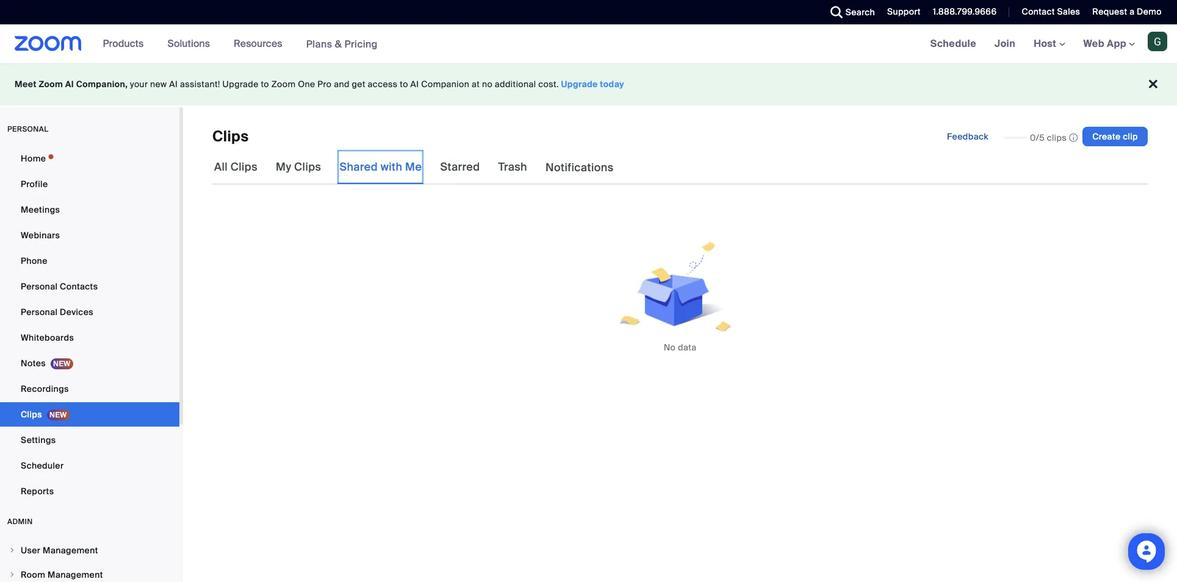 Task type: describe. For each thing, give the bounding box(es) containing it.
with
[[381, 160, 402, 175]]

create
[[1093, 131, 1121, 142]]

2 to from the left
[[400, 79, 408, 90]]

starred tab
[[438, 150, 482, 184]]

whiteboards
[[21, 333, 74, 344]]

reports link
[[0, 480, 179, 504]]

notes
[[21, 358, 46, 369]]

meet zoom ai companion, footer
[[0, 63, 1177, 106]]

profile link
[[0, 172, 179, 197]]

search button
[[821, 0, 878, 24]]

personal contacts link
[[0, 275, 179, 299]]

me
[[405, 160, 422, 175]]

admin menu menu
[[0, 540, 179, 583]]

clip
[[1123, 131, 1138, 142]]

zoom logo image
[[15, 36, 82, 51]]

management for room management
[[48, 570, 103, 581]]

notes link
[[0, 352, 179, 376]]

webinars link
[[0, 223, 179, 248]]

app
[[1107, 37, 1127, 50]]

contact sales
[[1022, 6, 1080, 17]]

data
[[678, 342, 697, 353]]

shared with me
[[340, 160, 422, 175]]

resources
[[234, 37, 282, 50]]

room
[[21, 570, 45, 581]]

room management menu item
[[0, 564, 179, 583]]

1.888.799.9666
[[933, 6, 997, 17]]

phone
[[21, 256, 47, 267]]

2 upgrade from the left
[[561, 79, 598, 90]]

0/5
[[1030, 132, 1045, 143]]

0/5 clips
[[1030, 132, 1067, 143]]

tabs of clips tab list
[[212, 150, 616, 185]]

1 zoom from the left
[[39, 79, 63, 90]]

user
[[21, 546, 41, 557]]

request a demo
[[1093, 6, 1162, 17]]

and
[[334, 79, 350, 90]]

contacts
[[60, 281, 98, 292]]

pro
[[318, 79, 332, 90]]

settings link
[[0, 428, 179, 453]]

demo
[[1137, 6, 1162, 17]]

additional
[[495, 79, 536, 90]]

feedback
[[947, 131, 989, 142]]

notifications
[[546, 161, 614, 175]]

pricing
[[345, 38, 378, 50]]

&
[[335, 38, 342, 50]]

upgrade today link
[[561, 79, 624, 90]]

companion
[[421, 79, 469, 90]]

meetings navigation
[[921, 24, 1177, 64]]

webinars
[[21, 230, 60, 241]]

admin
[[7, 518, 33, 527]]

products button
[[103, 24, 149, 63]]

assistant!
[[180, 79, 220, 90]]

solutions button
[[167, 24, 216, 63]]

room management
[[21, 570, 103, 581]]

all
[[214, 160, 228, 175]]

personal contacts
[[21, 281, 98, 292]]

starred
[[440, 160, 480, 175]]

web app button
[[1084, 37, 1135, 50]]

meet
[[15, 79, 37, 90]]

host button
[[1034, 37, 1065, 50]]

search
[[846, 7, 875, 18]]

web
[[1084, 37, 1105, 50]]

web app
[[1084, 37, 1127, 50]]

clips
[[1047, 132, 1067, 143]]

at
[[472, 79, 480, 90]]

my
[[276, 160, 291, 175]]

2 ai from the left
[[169, 79, 178, 90]]

trash
[[498, 160, 527, 175]]

solutions
[[167, 37, 210, 50]]

join
[[995, 37, 1016, 50]]

request
[[1093, 6, 1128, 17]]

access
[[368, 79, 398, 90]]

a
[[1130, 6, 1135, 17]]

1 to from the left
[[261, 79, 269, 90]]

trash tab
[[497, 150, 529, 184]]

shared with me tab
[[338, 150, 424, 184]]

0/5 clips application
[[1003, 132, 1078, 144]]

home
[[21, 153, 46, 164]]

create clip
[[1093, 131, 1138, 142]]

join link
[[986, 24, 1025, 63]]

scheduler link
[[0, 454, 179, 478]]

meet zoom ai companion, your new ai assistant! upgrade to zoom one pro and get access to ai companion at no additional cost. upgrade today
[[15, 79, 624, 90]]

banner containing products
[[0, 24, 1177, 64]]



Task type: vqa. For each thing, say whether or not it's contained in the screenshot.
AFTER
no



Task type: locate. For each thing, give the bounding box(es) containing it.
clips inside 'link'
[[21, 410, 42, 421]]

right image left room
[[9, 572, 16, 579]]

right image for room management
[[9, 572, 16, 579]]

no data
[[664, 342, 697, 353]]

zoom right meet on the left top of page
[[39, 79, 63, 90]]

schedule link
[[921, 24, 986, 63]]

2 personal from the top
[[21, 307, 58, 318]]

plans & pricing
[[306, 38, 378, 50]]

banner
[[0, 24, 1177, 64]]

products
[[103, 37, 144, 50]]

personal up whiteboards
[[21, 307, 58, 318]]

zoom left one
[[271, 79, 296, 90]]

whiteboards link
[[0, 326, 179, 350]]

1.888.799.9666 button
[[924, 0, 1000, 24], [933, 6, 997, 17]]

no
[[482, 79, 493, 90]]

cost.
[[538, 79, 559, 90]]

user management menu item
[[0, 540, 179, 563]]

2 zoom from the left
[[271, 79, 296, 90]]

my clips tab
[[274, 150, 323, 184]]

right image inside room management menu item
[[9, 572, 16, 579]]

management up room management
[[43, 546, 98, 557]]

feedback button
[[937, 127, 998, 146]]

meetings
[[21, 204, 60, 215]]

ai
[[65, 79, 74, 90], [169, 79, 178, 90], [411, 79, 419, 90]]

upgrade down "product information" navigation
[[222, 79, 259, 90]]

ai left companion on the top
[[411, 79, 419, 90]]

personal down phone
[[21, 281, 58, 292]]

devices
[[60, 307, 93, 318]]

upgrade right cost.
[[561, 79, 598, 90]]

all clips tab
[[212, 150, 259, 184]]

sales
[[1057, 6, 1080, 17]]

1 vertical spatial personal
[[21, 307, 58, 318]]

recordings link
[[0, 377, 179, 402]]

personal devices link
[[0, 300, 179, 325]]

0 horizontal spatial upgrade
[[222, 79, 259, 90]]

1 horizontal spatial ai
[[169, 79, 178, 90]]

one
[[298, 79, 315, 90]]

right image
[[9, 547, 16, 555], [9, 572, 16, 579]]

support
[[887, 6, 921, 17]]

to down "resources" dropdown button
[[261, 79, 269, 90]]

user management
[[21, 546, 98, 557]]

meetings link
[[0, 198, 179, 222]]

management for user management
[[43, 546, 98, 557]]

clips
[[212, 127, 249, 146], [231, 160, 258, 175], [294, 160, 321, 175], [21, 410, 42, 421]]

1 horizontal spatial to
[[400, 79, 408, 90]]

personal devices
[[21, 307, 93, 318]]

scheduler
[[21, 461, 64, 472]]

product information navigation
[[94, 24, 387, 64]]

clips right my
[[294, 160, 321, 175]]

request a demo link
[[1084, 0, 1177, 24], [1093, 6, 1162, 17]]

phone link
[[0, 249, 179, 273]]

0 horizontal spatial ai
[[65, 79, 74, 90]]

shared
[[340, 160, 378, 175]]

0 vertical spatial right image
[[9, 547, 16, 555]]

1 vertical spatial right image
[[9, 572, 16, 579]]

1 horizontal spatial zoom
[[271, 79, 296, 90]]

to
[[261, 79, 269, 90], [400, 79, 408, 90]]

new
[[150, 79, 167, 90]]

1 horizontal spatial upgrade
[[561, 79, 598, 90]]

today
[[600, 79, 624, 90]]

1 vertical spatial management
[[48, 570, 103, 581]]

profile
[[21, 179, 48, 190]]

right image inside user management menu item
[[9, 547, 16, 555]]

1 upgrade from the left
[[222, 79, 259, 90]]

host
[[1034, 37, 1059, 50]]

support link
[[878, 0, 924, 24], [887, 6, 921, 17]]

clips up all clips tab
[[212, 127, 249, 146]]

ai right new
[[169, 79, 178, 90]]

3 ai from the left
[[411, 79, 419, 90]]

0 horizontal spatial to
[[261, 79, 269, 90]]

contact
[[1022, 6, 1055, 17]]

2 right image from the top
[[9, 572, 16, 579]]

management down user management menu item
[[48, 570, 103, 581]]

clips link
[[0, 403, 179, 427]]

personal for personal devices
[[21, 307, 58, 318]]

right image left user
[[9, 547, 16, 555]]

personal
[[21, 281, 58, 292], [21, 307, 58, 318]]

your
[[130, 79, 148, 90]]

0 horizontal spatial zoom
[[39, 79, 63, 90]]

schedule
[[931, 37, 977, 50]]

home link
[[0, 146, 179, 171]]

1 ai from the left
[[65, 79, 74, 90]]

get
[[352, 79, 366, 90]]

ai left companion,
[[65, 79, 74, 90]]

clips right all
[[231, 160, 258, 175]]

right image for user management
[[9, 547, 16, 555]]

clips up settings
[[21, 410, 42, 421]]

my clips
[[276, 160, 321, 175]]

contact sales link
[[1013, 0, 1084, 24], [1022, 6, 1080, 17]]

personal menu menu
[[0, 146, 179, 505]]

create clip button
[[1083, 127, 1148, 146]]

1 personal from the top
[[21, 281, 58, 292]]

plans & pricing link
[[306, 38, 378, 50], [306, 38, 378, 50]]

upgrade
[[222, 79, 259, 90], [561, 79, 598, 90]]

1 right image from the top
[[9, 547, 16, 555]]

recordings
[[21, 384, 69, 395]]

settings
[[21, 435, 56, 446]]

all clips
[[214, 160, 258, 175]]

companion,
[[76, 79, 128, 90]]

profile picture image
[[1148, 32, 1168, 51]]

reports
[[21, 486, 54, 497]]

personal for personal contacts
[[21, 281, 58, 292]]

zoom
[[39, 79, 63, 90], [271, 79, 296, 90]]

0 vertical spatial management
[[43, 546, 98, 557]]

0 vertical spatial personal
[[21, 281, 58, 292]]

to right access
[[400, 79, 408, 90]]

management
[[43, 546, 98, 557], [48, 570, 103, 581]]

no
[[664, 342, 676, 353]]

2 horizontal spatial ai
[[411, 79, 419, 90]]

plans
[[306, 38, 332, 50]]

personal
[[7, 125, 49, 134]]



